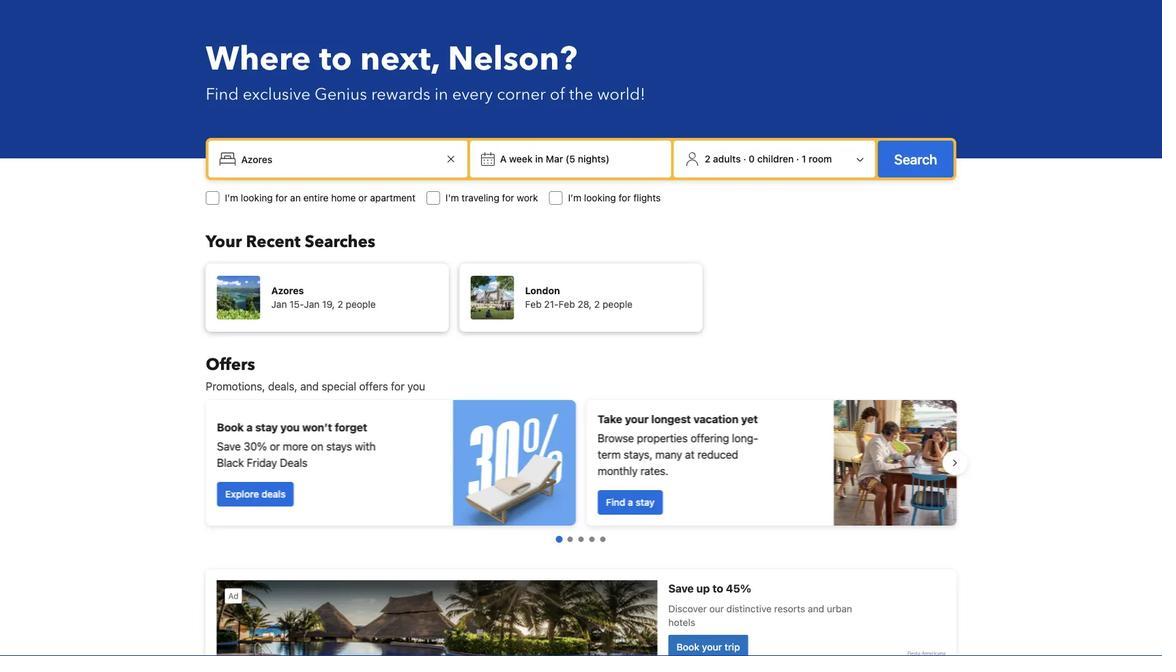 Task type: locate. For each thing, give the bounding box(es) containing it.
2 for london feb 21-feb 28, 2 people
[[595, 299, 600, 310]]

15-
[[290, 299, 304, 310]]

1 horizontal spatial or
[[359, 192, 368, 203]]

exclusive
[[243, 83, 311, 105]]

·
[[744, 153, 747, 165], [797, 153, 800, 165]]

2 left adults
[[705, 153, 711, 165]]

people for feb 21-feb 28, 2 people
[[603, 299, 633, 310]]

or
[[359, 192, 368, 203], [270, 440, 280, 453]]

vacation
[[694, 413, 739, 426]]

0 horizontal spatial a
[[246, 421, 252, 434]]

for left work
[[502, 192, 514, 203]]

you up more
[[280, 421, 300, 434]]

0 horizontal spatial you
[[280, 421, 300, 434]]

· left 1
[[797, 153, 800, 165]]

or right home
[[359, 192, 368, 203]]

2 i'm from the left
[[446, 192, 459, 203]]

stay for book
[[255, 421, 278, 434]]

2 feb from the left
[[559, 299, 575, 310]]

2 right 19,
[[338, 299, 343, 310]]

1 horizontal spatial in
[[535, 153, 544, 165]]

0 vertical spatial or
[[359, 192, 368, 203]]

find down where
[[206, 83, 239, 105]]

2 horizontal spatial 2
[[705, 153, 711, 165]]

2 adults · 0 children · 1 room
[[705, 153, 832, 165]]

i'm for i'm traveling for work
[[446, 192, 459, 203]]

a for book
[[246, 421, 252, 434]]

work
[[517, 192, 538, 203]]

stay up "30%"
[[255, 421, 278, 434]]

and
[[300, 380, 319, 393]]

jan left 19,
[[304, 299, 320, 310]]

advertisement region
[[206, 569, 957, 656]]

Where are you going? field
[[236, 147, 443, 171]]

friday
[[247, 456, 277, 469]]

traveling
[[462, 192, 500, 203]]

1 horizontal spatial jan
[[304, 299, 320, 310]]

1 vertical spatial a
[[628, 497, 633, 508]]

explore
[[225, 489, 259, 500]]

1 horizontal spatial i'm
[[446, 192, 459, 203]]

2
[[705, 153, 711, 165], [338, 299, 343, 310], [595, 299, 600, 310]]

where
[[206, 37, 311, 82]]

progress bar
[[556, 536, 606, 543]]

0 horizontal spatial i'm
[[225, 192, 238, 203]]

looking
[[241, 192, 273, 203], [584, 192, 616, 203]]

the
[[569, 83, 594, 105]]

stay for find
[[636, 497, 655, 508]]

0 vertical spatial in
[[435, 83, 448, 105]]

1 i'm from the left
[[225, 192, 238, 203]]

1 people from the left
[[346, 299, 376, 310]]

i'm for i'm looking for an entire home or apartment
[[225, 192, 238, 203]]

a
[[500, 153, 507, 165]]

0 horizontal spatial ·
[[744, 153, 747, 165]]

0 horizontal spatial looking
[[241, 192, 273, 203]]

longest
[[651, 413, 691, 426]]

1 · from the left
[[744, 153, 747, 165]]

people right 28,
[[603, 299, 633, 310]]

region containing take your longest vacation yet
[[195, 395, 968, 531]]

0 vertical spatial a
[[246, 421, 252, 434]]

people right 19,
[[346, 299, 376, 310]]

you right offers in the left of the page
[[408, 380, 426, 393]]

in inside button
[[535, 153, 544, 165]]

special
[[322, 380, 357, 393]]

region
[[195, 395, 968, 531]]

a inside book a stay you won't forget save 30% or more on stays with black friday deals
[[246, 421, 252, 434]]

0 horizontal spatial people
[[346, 299, 376, 310]]

i'm
[[225, 192, 238, 203], [446, 192, 459, 203]]

monthly
[[598, 465, 638, 478]]

1 horizontal spatial you
[[408, 380, 426, 393]]

2 people from the left
[[603, 299, 633, 310]]

feb down the london
[[525, 299, 542, 310]]

0 horizontal spatial feb
[[525, 299, 542, 310]]

book
[[217, 421, 244, 434]]

19,
[[322, 299, 335, 310]]

2 right 28,
[[595, 299, 600, 310]]

you
[[408, 380, 426, 393], [280, 421, 300, 434]]

room
[[809, 153, 832, 165]]

28,
[[578, 299, 592, 310]]

30%
[[244, 440, 267, 453]]

1 vertical spatial or
[[270, 440, 280, 453]]

0 vertical spatial you
[[408, 380, 426, 393]]

rewards
[[371, 83, 431, 105]]

people inside azores jan 15-jan 19, 2 people
[[346, 299, 376, 310]]

stay down rates.
[[636, 497, 655, 508]]

0 horizontal spatial 2
[[338, 299, 343, 310]]

people
[[346, 299, 376, 310], [603, 299, 633, 310]]

in left mar
[[535, 153, 544, 165]]

london feb 21-feb 28, 2 people
[[525, 285, 633, 310]]

0 horizontal spatial jan
[[271, 299, 287, 310]]

jan
[[271, 299, 287, 310], [304, 299, 320, 310]]

take
[[598, 413, 622, 426]]

looking left an
[[241, 192, 273, 203]]

a right book
[[246, 421, 252, 434]]

2 inside london feb 21-feb 28, 2 people
[[595, 299, 600, 310]]

for for an
[[275, 192, 288, 203]]

find
[[206, 83, 239, 105], [606, 497, 625, 508]]

1 vertical spatial find
[[606, 497, 625, 508]]

children
[[758, 153, 794, 165]]

1 horizontal spatial a
[[628, 497, 633, 508]]

1 horizontal spatial feb
[[559, 299, 575, 310]]

many
[[655, 448, 682, 461]]

1 looking from the left
[[241, 192, 273, 203]]

1 horizontal spatial stay
[[636, 497, 655, 508]]

week
[[509, 153, 533, 165]]

to
[[319, 37, 352, 82]]

your recent searches
[[206, 230, 376, 253]]

jan down azores
[[271, 299, 287, 310]]

in left every
[[435, 83, 448, 105]]

azores jan 15-jan 19, 2 people
[[271, 285, 376, 310]]

or right "30%"
[[270, 440, 280, 453]]

find down monthly
[[606, 497, 625, 508]]

a down monthly
[[628, 497, 633, 508]]

where to next, nelson? find exclusive genius rewards in every corner of the world!
[[206, 37, 646, 105]]

genius
[[315, 83, 367, 105]]

i'm up your
[[225, 192, 238, 203]]

1 vertical spatial you
[[280, 421, 300, 434]]

1 vertical spatial in
[[535, 153, 544, 165]]

for for work
[[502, 192, 514, 203]]

stays
[[326, 440, 352, 453]]

for left an
[[275, 192, 288, 203]]

stay inside book a stay you won't forget save 30% or more on stays with black friday deals
[[255, 421, 278, 434]]

feb left 28,
[[559, 299, 575, 310]]

stay
[[255, 421, 278, 434], [636, 497, 655, 508]]

0 horizontal spatial or
[[270, 440, 280, 453]]

0 horizontal spatial in
[[435, 83, 448, 105]]

2 · from the left
[[797, 153, 800, 165]]

search
[[895, 151, 938, 167]]

people inside london feb 21-feb 28, 2 people
[[603, 299, 633, 310]]

i'm left traveling
[[446, 192, 459, 203]]

a
[[246, 421, 252, 434], [628, 497, 633, 508]]

nights)
[[578, 153, 610, 165]]

find inside find a stay link
[[606, 497, 625, 508]]

promotions,
[[206, 380, 265, 393]]

looking right i'm
[[584, 192, 616, 203]]

2 adults · 0 children · 1 room button
[[680, 146, 870, 172]]

0 horizontal spatial stay
[[255, 421, 278, 434]]

take your longest vacation yet browse properties offering long- term stays, many at reduced monthly rates.
[[598, 413, 758, 478]]

or inside book a stay you won't forget save 30% or more on stays with black friday deals
[[270, 440, 280, 453]]

your
[[206, 230, 242, 253]]

0 vertical spatial stay
[[255, 421, 278, 434]]

for right offers in the left of the page
[[391, 380, 405, 393]]

2 inside azores jan 15-jan 19, 2 people
[[338, 299, 343, 310]]

0 horizontal spatial find
[[206, 83, 239, 105]]

2 looking from the left
[[584, 192, 616, 203]]

1 horizontal spatial find
[[606, 497, 625, 508]]

yet
[[741, 413, 758, 426]]

feb
[[525, 299, 542, 310], [559, 299, 575, 310]]

· left 0 in the right top of the page
[[744, 153, 747, 165]]

reduced
[[697, 448, 738, 461]]

apartment
[[370, 192, 416, 203]]

1 feb from the left
[[525, 299, 542, 310]]

1 horizontal spatial people
[[603, 299, 633, 310]]

2 jan from the left
[[304, 299, 320, 310]]

1 horizontal spatial 2
[[595, 299, 600, 310]]

1 horizontal spatial ·
[[797, 153, 800, 165]]

for left flights
[[619, 192, 631, 203]]

0 vertical spatial find
[[206, 83, 239, 105]]

search button
[[878, 141, 954, 178]]

for
[[275, 192, 288, 203], [502, 192, 514, 203], [619, 192, 631, 203], [391, 380, 405, 393]]

1 horizontal spatial looking
[[584, 192, 616, 203]]

offers
[[206, 353, 255, 376]]

1 vertical spatial stay
[[636, 497, 655, 508]]

find inside where to next, nelson? find exclusive genius rewards in every corner of the world!
[[206, 83, 239, 105]]

in
[[435, 83, 448, 105], [535, 153, 544, 165]]



Task type: vqa. For each thing, say whether or not it's contained in the screenshot.
your
yes



Task type: describe. For each thing, give the bounding box(es) containing it.
azores
[[271, 285, 304, 296]]

browse
[[598, 432, 634, 445]]

people for jan 15-jan 19, 2 people
[[346, 299, 376, 310]]

a for find
[[628, 497, 633, 508]]

find a stay
[[606, 497, 655, 508]]

rates.
[[641, 465, 669, 478]]

adults
[[713, 153, 741, 165]]

(5
[[566, 153, 576, 165]]

deals,
[[268, 380, 298, 393]]

of
[[550, 83, 565, 105]]

long-
[[732, 432, 758, 445]]

on
[[311, 440, 323, 453]]

progress bar inside offers main content
[[556, 536, 606, 543]]

at
[[685, 448, 695, 461]]

won't
[[302, 421, 332, 434]]

in inside where to next, nelson? find exclusive genius rewards in every corner of the world!
[[435, 83, 448, 105]]

offering
[[691, 432, 729, 445]]

looking for i'm
[[241, 192, 273, 203]]

flights
[[634, 192, 661, 203]]

a week in mar (5 nights)
[[500, 153, 610, 165]]

save
[[217, 440, 241, 453]]

stays,
[[624, 448, 653, 461]]

i'm looking for an entire home or apartment
[[225, 192, 416, 203]]

find a stay link
[[598, 490, 663, 515]]

2 for azores jan 15-jan 19, 2 people
[[338, 299, 343, 310]]

forget
[[335, 421, 367, 434]]

offers main content
[[195, 353, 968, 656]]

next,
[[360, 37, 440, 82]]

looking for i'm
[[584, 192, 616, 203]]

i'm
[[568, 192, 582, 203]]

1 jan from the left
[[271, 299, 287, 310]]

offers
[[359, 380, 388, 393]]

term
[[598, 448, 621, 461]]

every
[[452, 83, 493, 105]]

searches
[[305, 230, 376, 253]]

properties
[[637, 432, 688, 445]]

an
[[290, 192, 301, 203]]

0
[[749, 153, 755, 165]]

for inside the offers promotions, deals, and special offers for you
[[391, 380, 405, 393]]

offers promotions, deals, and special offers for you
[[206, 353, 426, 393]]

london
[[525, 285, 560, 296]]

you inside book a stay you won't forget save 30% or more on stays with black friday deals
[[280, 421, 300, 434]]

world!
[[598, 83, 646, 105]]

i'm traveling for work
[[446, 192, 538, 203]]

black
[[217, 456, 244, 469]]

a week in mar (5 nights) button
[[495, 147, 615, 171]]

21-
[[544, 299, 559, 310]]

your
[[625, 413, 649, 426]]

explore deals link
[[217, 482, 294, 507]]

search for black friday deals on stays image
[[453, 400, 576, 526]]

with
[[355, 440, 376, 453]]

book a stay you won't forget save 30% or more on stays with black friday deals
[[217, 421, 376, 469]]

entire
[[304, 192, 329, 203]]

home
[[331, 192, 356, 203]]

nelson?
[[448, 37, 578, 82]]

recent
[[246, 230, 301, 253]]

more
[[283, 440, 308, 453]]

2 inside button
[[705, 153, 711, 165]]

take your longest vacation yet image
[[834, 400, 957, 526]]

mar
[[546, 153, 563, 165]]

explore deals
[[225, 489, 285, 500]]

deals
[[280, 456, 307, 469]]

you inside the offers promotions, deals, and special offers for you
[[408, 380, 426, 393]]

corner
[[497, 83, 546, 105]]

for for flights
[[619, 192, 631, 203]]

i'm looking for flights
[[568, 192, 661, 203]]

deals
[[261, 489, 285, 500]]

1
[[802, 153, 807, 165]]



